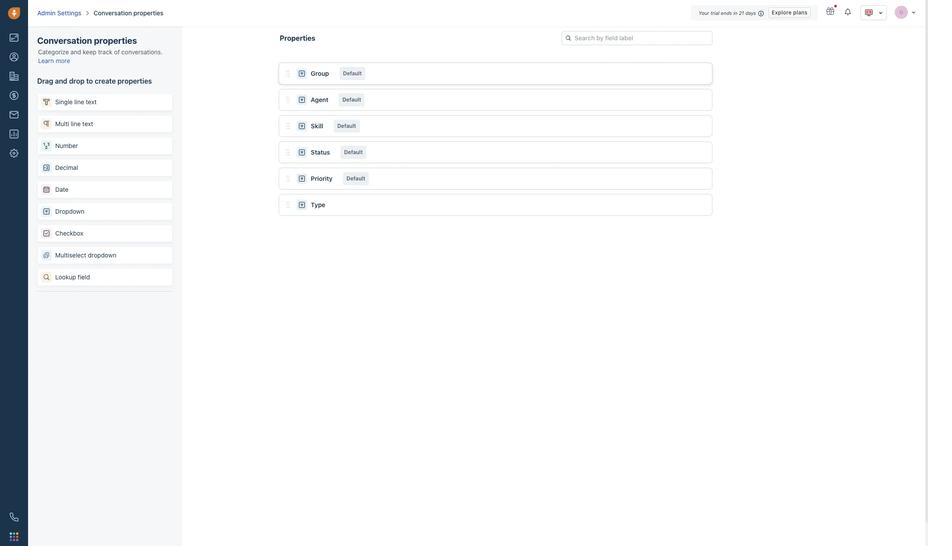 Task type: describe. For each thing, give the bounding box(es) containing it.
conversation
[[94, 9, 132, 17]]

21
[[739, 10, 744, 16]]

days
[[746, 10, 756, 16]]

in
[[733, 10, 738, 16]]

your trial ends in 21 days
[[699, 10, 756, 16]]

1 ic_arrow_down image from the left
[[912, 9, 916, 15]]

2 ic_arrow_down image from the left
[[879, 10, 883, 16]]

admin settings link
[[37, 9, 81, 18]]

missing translation "unavailable" for locale "en-us" image
[[865, 8, 873, 17]]

your
[[699, 10, 709, 16]]

explore plans
[[772, 9, 808, 16]]

trial
[[711, 10, 719, 16]]

admin settings
[[37, 9, 81, 17]]

phone element
[[5, 509, 23, 526]]



Task type: vqa. For each thing, say whether or not it's contained in the screenshot.
EXPLORE
yes



Task type: locate. For each thing, give the bounding box(es) containing it.
0 horizontal spatial ic_arrow_down image
[[879, 10, 883, 16]]

phone image
[[10, 513, 18, 522]]

explore plans button
[[769, 7, 811, 18]]

default
[[343, 70, 362, 77], [342, 96, 361, 103], [337, 123, 356, 129], [344, 149, 363, 156], [347, 175, 365, 182]]

ic_info_icon image
[[758, 10, 764, 17]]

freshworks switcher image
[[10, 533, 18, 542]]

admin
[[37, 9, 56, 17]]

bell regular image
[[845, 8, 852, 16]]

explore
[[772, 9, 792, 16]]

ic_arrow_down image
[[912, 9, 916, 15], [879, 10, 883, 16]]

ends
[[721, 10, 732, 16]]

settings
[[57, 9, 81, 17]]

conversation properties
[[94, 9, 163, 17]]

properties
[[134, 9, 163, 17]]

1 horizontal spatial ic_arrow_down image
[[912, 9, 916, 15]]

Search by field label text field
[[575, 32, 709, 45]]

plans
[[793, 9, 808, 16]]



